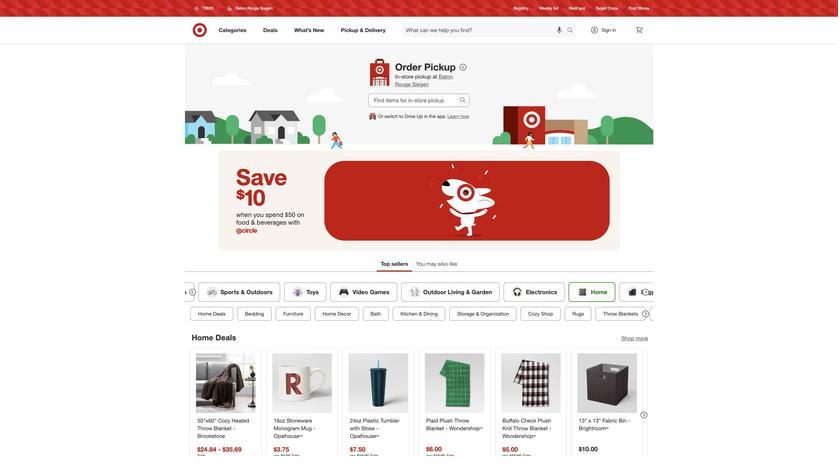 Task type: vqa. For each thing, say whether or not it's contained in the screenshot.


Task type: describe. For each thing, give the bounding box(es) containing it.
knit
[[502, 425, 512, 432]]

outdoor living & garden
[[423, 289, 492, 296]]

redcard link
[[569, 5, 585, 11]]

stoneware
[[287, 417, 312, 424]]

bedding
[[245, 311, 264, 317]]

drive
[[405, 113, 416, 119]]

blanket inside buffalo check plush knit throw blanket - wondershop™
[[530, 425, 548, 432]]

1 vertical spatial home deals
[[192, 333, 236, 342]]

throw inside 50"x60" cozy heated throw blanket - brookstone
[[197, 425, 212, 432]]

furniture button
[[276, 307, 311, 321]]

how
[[461, 113, 469, 119]]

heated
[[232, 417, 249, 424]]

you may also like link
[[412, 258, 461, 272]]

you
[[253, 211, 264, 219]]

home inside button
[[198, 311, 211, 317]]

straw
[[361, 425, 375, 432]]

outdoors
[[246, 289, 272, 296]]

search button
[[564, 23, 580, 39]]

at
[[433, 73, 437, 80]]

garden
[[472, 289, 492, 296]]

16oz
[[274, 417, 285, 424]]

1 13" from the left
[[579, 417, 587, 424]]

throw inside button
[[603, 311, 617, 317]]

baton inside the baton rouge siegen
[[439, 73, 453, 80]]

pickup
[[415, 73, 431, 80]]

you
[[416, 261, 425, 267]]

plastic
[[363, 417, 379, 424]]

bath button
[[363, 307, 389, 321]]

top sellers link
[[377, 258, 412, 272]]

registry
[[514, 6, 529, 11]]

find stores link
[[629, 5, 649, 11]]

0 horizontal spatial pickup
[[341, 27, 358, 33]]

$50
[[285, 211, 295, 219]]

furniture
[[283, 311, 303, 317]]

food
[[236, 218, 249, 226]]

video games button
[[330, 283, 397, 302]]

home decor button
[[315, 307, 359, 321]]

plaid
[[426, 417, 438, 424]]

0 vertical spatial deals
[[263, 27, 278, 33]]

fabric
[[602, 417, 617, 424]]

store
[[402, 73, 414, 80]]

find
[[629, 6, 637, 11]]

video
[[352, 289, 368, 296]]

ad
[[553, 6, 558, 11]]

x
[[588, 417, 591, 424]]

shop more
[[622, 335, 648, 342]]

opalhouse™ inside 24oz plastic tumbler with straw - opalhouse™
[[350, 433, 379, 439]]

13" x 13" fabric bin - brightroom™ link
[[579, 417, 636, 432]]

- inside 50"x60" cozy heated throw blanket - brookstone
[[233, 425, 235, 432]]

$10
[[236, 184, 265, 211]]

wondershop™ inside buffalo check plush knit throw blanket - wondershop™
[[502, 433, 536, 439]]

home deals inside button
[[198, 311, 225, 317]]

circle
[[242, 226, 257, 234]]

categories
[[219, 27, 247, 33]]

luggage
[[641, 289, 666, 296]]

shop inside button
[[622, 335, 634, 342]]

deals link
[[258, 23, 286, 37]]

the
[[429, 113, 436, 119]]

outdoor living & garden button
[[401, 283, 500, 302]]

target circle link
[[596, 5, 618, 11]]

sellers
[[391, 261, 408, 267]]

opalhouse™ inside 16oz stoneware monogram mug - opalhouse™
[[274, 433, 302, 439]]

redcard
[[569, 6, 585, 11]]

may
[[427, 261, 437, 267]]

Find items for in-store pickup search field
[[369, 94, 456, 107]]

50"x60"
[[197, 417, 217, 424]]

siegen inside the baton rouge siegen
[[412, 81, 429, 88]]

throw inside plaid plush throw blanket - wondershop™
[[454, 417, 469, 424]]

buffalo check plush knit throw blanket - wondershop™
[[502, 417, 551, 439]]

bedding button
[[237, 307, 272, 321]]

0 vertical spatial in
[[613, 27, 616, 33]]

switch
[[385, 113, 398, 119]]

in-
[[395, 73, 402, 80]]

blanket inside plaid plush throw blanket - wondershop™
[[426, 425, 444, 432]]

sign in
[[602, 27, 616, 33]]

new
[[313, 27, 324, 33]]

pickup & delivery
[[341, 27, 386, 33]]

shoes
[[169, 289, 187, 296]]

shop inside button
[[541, 311, 553, 317]]

cozy shop
[[528, 311, 553, 317]]

weekly ad
[[539, 6, 558, 11]]

baton rouge siegen inside "baton rouge siegen" dropdown button
[[236, 6, 273, 11]]

toys button
[[284, 283, 326, 302]]

monogram
[[274, 425, 300, 432]]

storage & organization
[[457, 311, 509, 317]]

- inside buffalo check plush knit throw blanket - wondershop™
[[549, 425, 551, 432]]

cozy inside button
[[528, 311, 540, 317]]

pickup & delivery link
[[335, 23, 394, 37]]

50"x60" cozy heated throw blanket - brookstone link
[[197, 417, 254, 440]]

sports & outdoors button
[[198, 283, 280, 302]]

1 vertical spatial in
[[424, 113, 428, 119]]

home decor
[[323, 311, 351, 317]]

cozy inside 50"x60" cozy heated throw blanket - brookstone
[[218, 417, 230, 424]]

brookstone
[[197, 433, 225, 439]]

& inside outdoor living & garden 'button'
[[466, 289, 470, 296]]

stores
[[638, 6, 649, 11]]

baton inside "baton rouge siegen" dropdown button
[[236, 6, 246, 11]]

delivery
[[365, 27, 386, 33]]

& for kitchen
[[419, 311, 422, 317]]

What can we help you find? suggestions appear below search field
[[402, 23, 569, 37]]

also
[[438, 261, 448, 267]]

sign in link
[[585, 23, 627, 37]]

50"x60" cozy heated throw blanket - brookstone
[[197, 417, 249, 439]]

- inside 13" x 13" fabric bin - brightroom™
[[628, 417, 630, 424]]

wondershop™ inside plaid plush throw blanket - wondershop™
[[449, 425, 482, 432]]

plush inside plaid plush throw blanket - wondershop™
[[440, 417, 453, 424]]

save
[[236, 163, 287, 191]]

2 vertical spatial deals
[[215, 333, 236, 342]]



Task type: locate. For each thing, give the bounding box(es) containing it.
50"x60" cozy heated throw blanket - brookstone image
[[196, 354, 255, 413], [196, 354, 255, 413]]

& left delivery
[[360, 27, 364, 33]]

kitchen
[[400, 311, 417, 317]]

kitchen & dining
[[400, 311, 438, 317]]

blanket down check
[[530, 425, 548, 432]]

decor
[[337, 311, 351, 317]]

organization
[[480, 311, 509, 317]]

throw inside buffalo check plush knit throw blanket - wondershop™
[[513, 425, 528, 432]]

dining
[[423, 311, 438, 317]]

$5.00
[[502, 445, 518, 453]]

opalhouse™ down straw
[[350, 433, 379, 439]]

- inside plaid plush throw blanket - wondershop™
[[446, 425, 448, 432]]

top
[[381, 261, 390, 267]]

home deals down home deals button
[[192, 333, 236, 342]]

beverages
[[257, 218, 286, 226]]

buffalo check plush knit throw blanket - wondershop™ link
[[502, 417, 559, 440]]

deals inside button
[[213, 311, 225, 317]]

3 blanket from the left
[[530, 425, 548, 432]]

storage & organization button
[[449, 307, 517, 321]]

app.
[[437, 113, 446, 119]]

up
[[417, 113, 423, 119]]

0 horizontal spatial shop
[[541, 311, 553, 317]]

order
[[395, 61, 422, 73]]

throw down check
[[513, 425, 528, 432]]

luggage button
[[619, 283, 673, 302]]

24oz plastic tumbler with straw - opalhouse™
[[350, 417, 399, 439]]

shop left more
[[622, 335, 634, 342]]

70820
[[202, 6, 213, 11]]

rouge down in-
[[395, 81, 411, 88]]

in right up
[[424, 113, 428, 119]]

in right sign
[[613, 27, 616, 33]]

with right spend
[[288, 218, 300, 226]]

13" x 13" fabric bin - brightroom™
[[579, 417, 630, 432]]

& for sports
[[241, 289, 245, 296]]

0 horizontal spatial siegen
[[260, 6, 273, 11]]

& right the sports
[[241, 289, 245, 296]]

1 horizontal spatial baton
[[439, 73, 453, 80]]

1 horizontal spatial blanket
[[426, 425, 444, 432]]

pickup
[[341, 27, 358, 33], [424, 61, 456, 73]]

0 horizontal spatial with
[[288, 218, 300, 226]]

2 13" from the left
[[593, 417, 601, 424]]

siegen inside dropdown button
[[260, 6, 273, 11]]

what's
[[294, 27, 312, 33]]

blanket up brookstone
[[214, 425, 232, 432]]

electronics
[[526, 289, 557, 296]]

shop down 'electronics'
[[541, 311, 553, 317]]

in-store pickup at
[[395, 73, 439, 80]]

electronics button
[[504, 283, 565, 302]]

13" right x
[[593, 417, 601, 424]]

& inside pickup & delivery link
[[360, 27, 364, 33]]

home deals button
[[190, 307, 233, 321]]

0 horizontal spatial baton rouge siegen
[[236, 6, 273, 11]]

& inside "storage & organization" button
[[476, 311, 479, 317]]

1 horizontal spatial wondershop™
[[502, 433, 536, 439]]

1 plush from the left
[[440, 417, 453, 424]]

opalhouse™ down monogram
[[274, 433, 302, 439]]

plush inside buffalo check plush knit throw blanket - wondershop™
[[538, 417, 551, 424]]

1 vertical spatial rouge
[[395, 81, 411, 88]]

tumbler
[[380, 417, 399, 424]]

2 horizontal spatial blanket
[[530, 425, 548, 432]]

target circle
[[596, 6, 618, 11]]

0 vertical spatial pickup
[[341, 27, 358, 33]]

bin
[[619, 417, 627, 424]]

1 horizontal spatial rouge
[[395, 81, 411, 88]]

blanket inside 50"x60" cozy heated throw blanket - brookstone
[[214, 425, 232, 432]]

& up circle
[[251, 218, 255, 226]]

16oz stoneware monogram mug - opalhouse™
[[274, 417, 315, 439]]

target
[[596, 6, 607, 11]]

shoes button
[[147, 283, 194, 302]]

throw left blankets
[[603, 311, 617, 317]]

1 vertical spatial wondershop™
[[502, 433, 536, 439]]

home deals down the sports
[[198, 311, 225, 317]]

when
[[236, 211, 252, 219]]

& inside sports & outdoors button
[[241, 289, 245, 296]]

home inside "button"
[[323, 311, 336, 317]]

outdoor
[[423, 289, 446, 296]]

rugs
[[572, 311, 584, 317]]

1 vertical spatial pickup
[[424, 61, 456, 73]]

0 vertical spatial siegen
[[260, 6, 273, 11]]

what's new
[[294, 27, 324, 33]]

learn
[[448, 113, 459, 119]]

1 horizontal spatial baton rouge siegen
[[395, 73, 453, 88]]

shop more button
[[622, 335, 648, 343]]

& right storage
[[476, 311, 479, 317]]

1 blanket from the left
[[214, 425, 232, 432]]

& for pickup
[[360, 27, 364, 33]]

1 horizontal spatial siegen
[[412, 81, 429, 88]]

& inside kitchen & dining button
[[419, 311, 422, 317]]

search
[[564, 27, 580, 34]]

you may also like
[[416, 261, 457, 267]]

0 horizontal spatial in
[[424, 113, 428, 119]]

rouge inside dropdown button
[[247, 6, 259, 11]]

circle
[[608, 6, 618, 11]]

0 horizontal spatial cozy
[[218, 417, 230, 424]]

- inside 16oz stoneware monogram mug - opalhouse™
[[313, 425, 315, 432]]

1 horizontal spatial cozy
[[528, 311, 540, 317]]

with down 24oz
[[350, 425, 360, 432]]

brightroom™
[[579, 425, 608, 432]]

0 vertical spatial home deals
[[198, 311, 225, 317]]

to
[[399, 113, 403, 119]]

deals
[[263, 27, 278, 33], [213, 311, 225, 317], [215, 333, 236, 342]]

plush
[[440, 417, 453, 424], [538, 417, 551, 424]]

with inside the when you spend $50 on food & beverages with circle
[[288, 218, 300, 226]]

baton rouge siegen down order pickup
[[395, 73, 453, 88]]

$24.84
[[197, 445, 216, 453]]

toys
[[306, 289, 319, 296]]

1 vertical spatial baton
[[439, 73, 453, 80]]

mug
[[301, 425, 312, 432]]

home inside button
[[591, 289, 607, 296]]

$7.50
[[350, 445, 365, 453]]

1 opalhouse™ from the left
[[274, 433, 302, 439]]

baton rouge siegen up deals link on the top
[[236, 6, 273, 11]]

pickup left delivery
[[341, 27, 358, 33]]

deals down home deals button
[[215, 333, 236, 342]]

learn how button
[[448, 113, 469, 120]]

1 horizontal spatial pickup
[[424, 61, 456, 73]]

rugs button
[[565, 307, 592, 321]]

2 plush from the left
[[538, 417, 551, 424]]

blanket down plaid
[[426, 425, 444, 432]]

siegen
[[260, 6, 273, 11], [412, 81, 429, 88]]

& for storage
[[476, 311, 479, 317]]

0 horizontal spatial plush
[[440, 417, 453, 424]]

weekly ad link
[[539, 5, 558, 11]]

wondershop™
[[449, 425, 482, 432], [502, 433, 536, 439]]

1 vertical spatial siegen
[[412, 81, 429, 88]]

baton rouge siegen button
[[223, 2, 277, 14]]

baton right at
[[439, 73, 453, 80]]

plaid plush throw blanket - wondershop™
[[426, 417, 482, 432]]

0 vertical spatial baton
[[236, 6, 246, 11]]

spend
[[265, 211, 283, 219]]

1 horizontal spatial plush
[[538, 417, 551, 424]]

baton up the categories link
[[236, 6, 246, 11]]

0 vertical spatial cozy
[[528, 311, 540, 317]]

order pickup
[[395, 61, 456, 73]]

buffalo
[[502, 417, 519, 424]]

2 opalhouse™ from the left
[[350, 433, 379, 439]]

0 horizontal spatial rouge
[[247, 6, 259, 11]]

blankets
[[619, 311, 638, 317]]

plush right plaid
[[440, 417, 453, 424]]

plaid plush throw blanket - wondershop™ image
[[425, 354, 484, 413], [425, 354, 484, 413]]

& left dining at the bottom right of page
[[419, 311, 422, 317]]

0 horizontal spatial baton
[[236, 6, 246, 11]]

$3.75
[[274, 445, 289, 453]]

0 horizontal spatial blanket
[[214, 425, 232, 432]]

1 horizontal spatial in
[[613, 27, 616, 33]]

cozy
[[528, 311, 540, 317], [218, 417, 230, 424]]

1 horizontal spatial shop
[[622, 335, 634, 342]]

1 vertical spatial shop
[[622, 335, 634, 342]]

when you spend $50 on food & beverages with circle
[[236, 211, 304, 234]]

0 vertical spatial wondershop™
[[449, 425, 482, 432]]

video games
[[352, 289, 389, 296]]

pickup up at
[[424, 61, 456, 73]]

throw down 50"x60"
[[197, 425, 212, 432]]

- inside 24oz plastic tumbler with straw - opalhouse™
[[376, 425, 378, 432]]

in
[[613, 27, 616, 33], [424, 113, 428, 119]]

buffalo check plush knit throw blanket - wondershop™ image
[[501, 354, 561, 413], [501, 354, 561, 413]]

siegen down pickup
[[412, 81, 429, 88]]

2 blanket from the left
[[426, 425, 444, 432]]

1 vertical spatial cozy
[[218, 417, 230, 424]]

13" x 13" fabric bin - brightroom™ image
[[577, 354, 637, 413], [577, 354, 637, 413]]

like
[[449, 261, 457, 267]]

1 vertical spatial with
[[350, 425, 360, 432]]

0 vertical spatial with
[[288, 218, 300, 226]]

1 vertical spatial deals
[[213, 311, 225, 317]]

16oz stoneware monogram mug - opalhouse™ image
[[272, 354, 332, 413], [272, 354, 332, 413]]

1 horizontal spatial with
[[350, 425, 360, 432]]

0 vertical spatial shop
[[541, 311, 553, 317]]

24oz plastic tumbler with straw - opalhouse™ image
[[349, 354, 408, 413], [349, 354, 408, 413]]

or
[[378, 113, 383, 119]]

1 horizontal spatial opalhouse™
[[350, 433, 379, 439]]

rouge up deals link on the top
[[247, 6, 259, 11]]

1 horizontal spatial 13"
[[593, 417, 601, 424]]

0 horizontal spatial wondershop™
[[449, 425, 482, 432]]

deals down the sports
[[213, 311, 225, 317]]

or switch to drive up in the app. learn how
[[378, 113, 469, 119]]

siegen up deals link on the top
[[260, 6, 273, 11]]

throw right plaid
[[454, 417, 469, 424]]

& right living
[[466, 289, 470, 296]]

0 vertical spatial baton rouge siegen
[[236, 6, 273, 11]]

cozy down the electronics button
[[528, 311, 540, 317]]

plush right check
[[538, 417, 551, 424]]

sports
[[220, 289, 239, 296]]

$24.84 - $35.69
[[197, 445, 241, 453]]

0 horizontal spatial 13"
[[579, 417, 587, 424]]

cozy left heated
[[218, 417, 230, 424]]

top sellers
[[381, 261, 408, 267]]

13" left x
[[579, 417, 587, 424]]

find stores
[[629, 6, 649, 11]]

with inside 24oz plastic tumbler with straw - opalhouse™
[[350, 425, 360, 432]]

0 horizontal spatial opalhouse™
[[274, 433, 302, 439]]

0 vertical spatial rouge
[[247, 6, 259, 11]]

plaid plush throw blanket - wondershop™ link
[[426, 417, 483, 432]]

1 vertical spatial baton rouge siegen
[[395, 73, 453, 88]]

13"
[[579, 417, 587, 424], [593, 417, 601, 424]]

deals down "baton rouge siegen" dropdown button
[[263, 27, 278, 33]]

& inside the when you spend $50 on food & beverages with circle
[[251, 218, 255, 226]]



